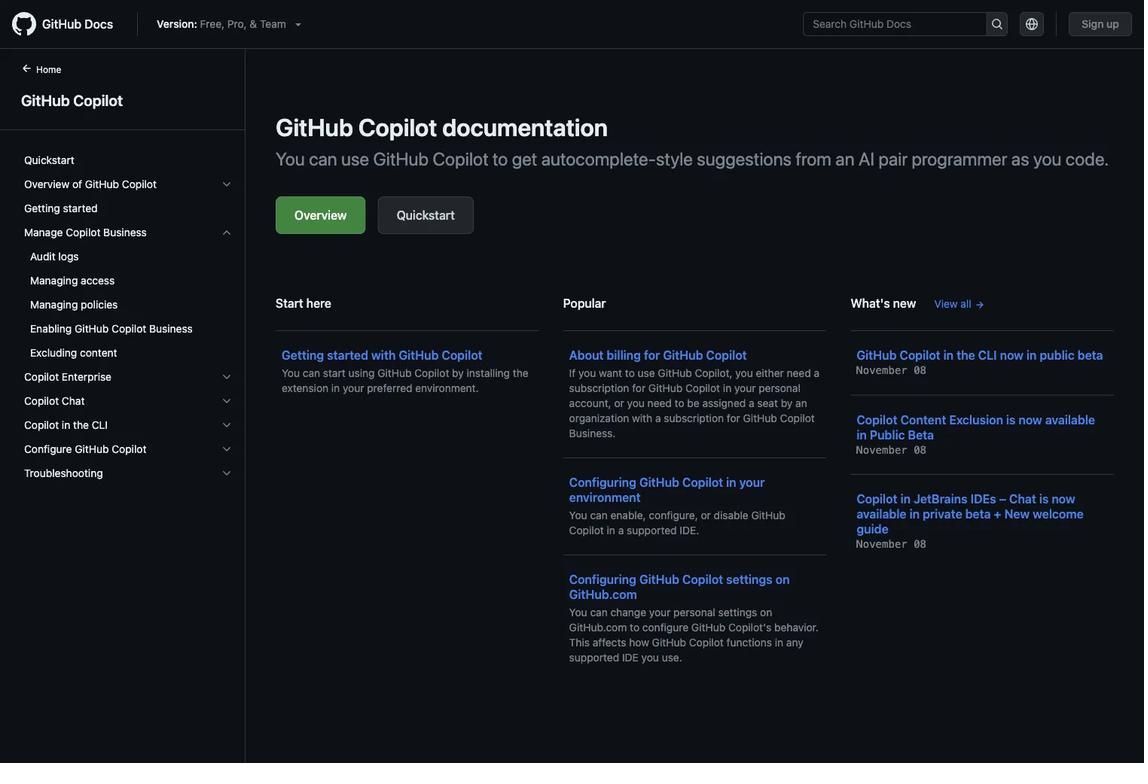Task type: describe. For each thing, give the bounding box(es) containing it.
style
[[656, 148, 693, 170]]

your inside about billing for github copilot if you want to use github copilot, you either need a subscription for github copilot in your personal account, or you need to be assigned a seat by an organization  with a subscription for github copilot business.
[[735, 382, 756, 395]]

copilot in the cli button
[[18, 414, 239, 438]]

getting started link
[[18, 197, 239, 221]]

your inside getting started with github copilot you can start using github copilot by installing the extension in your preferred environment.
[[343, 382, 364, 395]]

business.
[[569, 428, 616, 440]]

using
[[348, 367, 375, 380]]

up
[[1107, 18, 1119, 30]]

version: free, pro, & team
[[157, 18, 286, 30]]

08 for content
[[914, 444, 927, 457]]

start here
[[276, 296, 331, 311]]

sign
[[1082, 18, 1104, 30]]

you inside github copilot documentation you can use github copilot to get autocomplete-style suggestions from an ai pair programmer as you code.
[[1034, 148, 1062, 170]]

personal inside configuring github copilot settings on github.com you can change your personal settings on github.com to configure github copilot's behavior. this affects how github copilot functions in any supported ide you use.
[[674, 607, 716, 619]]

0 vertical spatial for
[[644, 348, 660, 363]]

you right if
[[579, 367, 596, 380]]

november for copilot
[[857, 444, 908, 457]]

you inside configuring github copilot settings on github.com you can change your personal settings on github.com to configure github copilot's behavior. this affects how github copilot functions in any supported ide you use.
[[642, 652, 659, 664]]

excluding
[[30, 347, 77, 359]]

as
[[1012, 148, 1030, 170]]

1 vertical spatial for
[[632, 382, 646, 395]]

to left be
[[675, 397, 684, 410]]

configure github copilot button
[[18, 438, 239, 462]]

search image
[[991, 18, 1003, 30]]

public
[[1040, 348, 1075, 363]]

an inside github copilot documentation you can use github copilot to get autocomplete-style suggestions from an ai pair programmer as you code.
[[836, 148, 855, 170]]

troubleshooting
[[24, 467, 103, 480]]

enterprise
[[62, 371, 112, 383]]

managing for managing policies
[[30, 299, 78, 311]]

get
[[512, 148, 537, 170]]

account,
[[569, 397, 612, 410]]

audit
[[30, 250, 55, 263]]

what's new
[[851, 296, 916, 311]]

free,
[[200, 18, 225, 30]]

can inside github copilot documentation you can use github copilot to get autocomplete-style suggestions from an ai pair programmer as you code.
[[309, 148, 337, 170]]

copilot,
[[695, 367, 733, 380]]

installing
[[467, 367, 510, 380]]

enabling
[[30, 323, 72, 335]]

is inside copilot in jetbrains ides – chat is now available in private beta + new welcome guide november 08
[[1039, 492, 1049, 507]]

can inside configuring github copilot settings on github.com you can change your personal settings on github.com to configure github copilot's behavior. this affects how github copilot functions in any supported ide you use.
[[590, 607, 608, 619]]

0 horizontal spatial on
[[760, 607, 772, 619]]

now inside copilot content exclusion is now available in public beta november 08
[[1019, 413, 1043, 427]]

chat inside dropdown button
[[62, 395, 85, 408]]

beta
[[908, 428, 934, 442]]

beta inside github copilot in the cli now in public beta november 08
[[1078, 348, 1103, 363]]

copilot inside github copilot in the cli now in public beta november 08
[[900, 348, 941, 363]]

getting started
[[24, 202, 98, 215]]

view all
[[935, 298, 972, 310]]

this
[[569, 637, 590, 649]]

a right either
[[814, 367, 820, 380]]

use.
[[662, 652, 682, 664]]

start
[[276, 296, 303, 311]]

welcome
[[1033, 507, 1084, 522]]

your inside 'configuring github copilot in your environment you can enable, configure, or disable github copilot in a supported ide.'
[[740, 476, 765, 490]]

access
[[81, 275, 115, 287]]

environment.
[[415, 382, 479, 395]]

+
[[994, 507, 1002, 522]]

supported inside 'configuring github copilot in your environment you can enable, configure, or disable github copilot in a supported ide.'
[[627, 525, 677, 537]]

to inside github copilot documentation you can use github copilot to get autocomplete-style suggestions from an ai pair programmer as you code.
[[493, 148, 508, 170]]

new
[[1005, 507, 1030, 522]]

overview for overview of github copilot
[[24, 178, 69, 191]]

excluding content link
[[18, 341, 239, 365]]

1 vertical spatial settings
[[718, 607, 757, 619]]

08 inside copilot in jetbrains ides – chat is now available in private beta + new welcome guide november 08
[[914, 539, 927, 551]]

copilot inside copilot content exclusion is now available in public beta november 08
[[857, 413, 898, 427]]

functions
[[727, 637, 772, 649]]

about billing for github copilot if you want to use github copilot, you either need a subscription for github copilot in your personal account, or you need to be assigned a seat by an organization  with a subscription for github copilot business.
[[569, 348, 820, 440]]

how
[[629, 637, 649, 649]]

managing access
[[30, 275, 115, 287]]

seat
[[757, 397, 778, 410]]

copilot in jetbrains ides – chat is now available in private beta + new welcome guide november 08
[[857, 492, 1084, 551]]

guide
[[857, 522, 889, 537]]

github inside "link"
[[21, 91, 70, 109]]

0 horizontal spatial subscription
[[569, 382, 629, 395]]

2 github.com from the top
[[569, 622, 627, 634]]

view
[[935, 298, 958, 310]]

cli inside dropdown button
[[92, 419, 108, 432]]

ide
[[622, 652, 639, 664]]

is inside copilot content exclusion is now available in public beta november 08
[[1006, 413, 1016, 427]]

new
[[893, 296, 916, 311]]

managing policies
[[30, 299, 118, 311]]

by inside about billing for github copilot if you want to use github copilot, you either need a subscription for github copilot in your personal account, or you need to be assigned a seat by an organization  with a subscription for github copilot business.
[[781, 397, 793, 410]]

ides
[[971, 492, 996, 507]]

sc 9kayk9 0 image for copilot
[[221, 444, 233, 456]]

copilot enterprise
[[24, 371, 112, 383]]

configuring github copilot settings on github.com you can change your personal settings on github.com to configure github copilot's behavior. this affects how github copilot functions in any supported ide you use.
[[569, 573, 819, 664]]

overview of github copilot
[[24, 178, 157, 191]]

either
[[756, 367, 784, 380]]

manage copilot business element containing audit logs
[[12, 245, 245, 365]]

personal inside about billing for github copilot if you want to use github copilot, you either need a subscription for github copilot in your personal account, or you need to be assigned a seat by an organization  with a subscription for github copilot business.
[[759, 382, 801, 395]]

configuring github copilot in your environment you can enable, configure, or disable github copilot in a supported ide.
[[569, 476, 786, 537]]

to inside configuring github copilot settings on github.com you can change your personal settings on github.com to configure github copilot's behavior. this affects how github copilot functions in any supported ide you use.
[[630, 622, 640, 634]]

quickstart inside "github copilot" element
[[24, 154, 74, 166]]

a right the "organization"
[[655, 412, 661, 425]]

getting for getting started with github copilot you can start using github copilot by installing the extension in your preferred environment.
[[282, 348, 324, 363]]

in left public
[[1027, 348, 1037, 363]]

any
[[786, 637, 804, 649]]

november 08 element for content
[[857, 444, 927, 457]]

0 vertical spatial settings
[[726, 573, 773, 587]]

sign up link
[[1069, 12, 1132, 36]]

1 horizontal spatial business
[[149, 323, 193, 335]]

sc 9kayk9 0 image for business
[[221, 227, 233, 239]]

0 horizontal spatial need
[[648, 397, 672, 410]]

in inside about billing for github copilot if you want to use github copilot, you either need a subscription for github copilot in your personal account, or you need to be assigned a seat by an organization  with a subscription for github copilot business.
[[723, 382, 732, 395]]

managing policies link
[[18, 293, 239, 317]]

policies
[[81, 299, 118, 311]]

0 vertical spatial quickstart link
[[18, 148, 239, 173]]

github inside github copilot in the cli now in public beta november 08
[[857, 348, 897, 363]]

getting for getting started
[[24, 202, 60, 215]]

preferred
[[367, 382, 413, 395]]

github docs
[[42, 17, 113, 31]]

overview for overview
[[295, 208, 347, 223]]

with inside about billing for github copilot if you want to use github copilot, you either need a subscription for github copilot in your personal account, or you need to be assigned a seat by an organization  with a subscription for github copilot business.
[[632, 412, 653, 425]]

1 github.com from the top
[[569, 588, 637, 602]]

use inside github copilot documentation you can use github copilot to get autocomplete-style suggestions from an ai pair programmer as you code.
[[341, 148, 369, 170]]

select language: current language is english image
[[1026, 18, 1038, 30]]

what's
[[851, 296, 890, 311]]

want
[[599, 367, 622, 380]]

manage copilot business element containing manage copilot business
[[12, 221, 245, 365]]

1 horizontal spatial quickstart link
[[378, 197, 474, 234]]

november for github
[[857, 365, 908, 377]]

popular
[[563, 296, 606, 311]]

start
[[323, 367, 346, 380]]

chat inside copilot in jetbrains ides – chat is now available in private beta + new welcome guide november 08
[[1010, 492, 1037, 507]]

pair
[[879, 148, 908, 170]]

sc 9kayk9 0 image inside copilot enterprise dropdown button
[[221, 371, 233, 383]]

sc 9kayk9 0 image for overview of github copilot
[[221, 179, 233, 191]]

can inside 'configuring github copilot in your environment you can enable, configure, or disable github copilot in a supported ide.'
[[590, 510, 608, 522]]

enable,
[[611, 510, 646, 522]]

github copilot link
[[18, 89, 227, 111]]

you inside getting started with github copilot you can start using github copilot by installing the extension in your preferred environment.
[[282, 367, 300, 380]]

triangle down image
[[292, 18, 304, 30]]

available inside copilot in jetbrains ides – chat is now available in private beta + new welcome guide november 08
[[857, 507, 907, 522]]

affects
[[593, 637, 626, 649]]

in up disable
[[726, 476, 737, 490]]

available inside copilot content exclusion is now available in public beta november 08
[[1046, 413, 1095, 427]]

the inside getting started with github copilot you can start using github copilot by installing the extension in your preferred environment.
[[513, 367, 529, 380]]

configuring for configuring github copilot in your environment
[[569, 476, 636, 490]]

view all link
[[935, 296, 985, 312]]



Task type: vqa. For each thing, say whether or not it's contained in the screenshot.
GPU
no



Task type: locate. For each thing, give the bounding box(es) containing it.
can
[[309, 148, 337, 170], [303, 367, 320, 380], [590, 510, 608, 522], [590, 607, 608, 619]]

configure
[[643, 622, 689, 634]]

by
[[452, 367, 464, 380], [781, 397, 793, 410]]

managing
[[30, 275, 78, 287], [30, 299, 78, 311]]

or inside about billing for github copilot if you want to use github copilot, you either need a subscription for github copilot in your personal account, or you need to be assigned a seat by an organization  with a subscription for github copilot business.
[[614, 397, 624, 410]]

1 november from the top
[[857, 365, 908, 377]]

can inside getting started with github copilot you can start using github copilot by installing the extension in your preferred environment.
[[303, 367, 320, 380]]

by right seat
[[781, 397, 793, 410]]

overview inside overview link
[[295, 208, 347, 223]]

1 vertical spatial use
[[638, 367, 655, 380]]

your down using
[[343, 382, 364, 395]]

2 configuring from the top
[[569, 573, 636, 587]]

disable
[[714, 510, 749, 522]]

need right either
[[787, 367, 811, 380]]

from
[[796, 148, 832, 170]]

copilot
[[73, 91, 123, 109], [358, 113, 437, 142], [433, 148, 489, 170], [122, 178, 157, 191], [66, 226, 101, 239], [112, 323, 146, 335], [442, 348, 483, 363], [706, 348, 747, 363], [900, 348, 941, 363], [415, 367, 449, 380], [24, 371, 59, 383], [686, 382, 720, 395], [24, 395, 59, 408], [780, 412, 815, 425], [857, 413, 898, 427], [24, 419, 59, 432], [112, 443, 146, 456], [682, 476, 723, 490], [857, 492, 898, 507], [569, 525, 604, 537], [682, 573, 723, 587], [689, 637, 724, 649]]

beta down ides
[[966, 507, 991, 522]]

now inside github copilot in the cli now in public beta november 08
[[1000, 348, 1024, 363]]

1 vertical spatial sc 9kayk9 0 image
[[221, 396, 233, 408]]

you inside configuring github copilot settings on github.com you can change your personal settings on github.com to configure github copilot's behavior. this affects how github copilot functions in any supported ide you use.
[[569, 607, 587, 619]]

getting inside "github copilot" element
[[24, 202, 60, 215]]

supported
[[627, 525, 677, 537], [569, 652, 619, 664]]

you down 'environment'
[[569, 510, 587, 522]]

sc 9kayk9 0 image inside manage copilot business dropdown button
[[221, 227, 233, 239]]

november inside copilot in jetbrains ides – chat is now available in private beta + new welcome guide november 08
[[857, 539, 908, 551]]

an
[[836, 148, 855, 170], [796, 397, 807, 410]]

1 vertical spatial the
[[513, 367, 529, 380]]

1 08 from the top
[[914, 365, 927, 377]]

08 down beta
[[914, 444, 927, 457]]

code.
[[1066, 148, 1109, 170]]

1 vertical spatial november
[[857, 444, 908, 457]]

1 managing from the top
[[30, 275, 78, 287]]

a left seat
[[749, 397, 755, 410]]

1 horizontal spatial started
[[327, 348, 368, 363]]

in left the jetbrains
[[901, 492, 911, 507]]

started down of
[[63, 202, 98, 215]]

started for getting started
[[63, 202, 98, 215]]

0 horizontal spatial an
[[796, 397, 807, 410]]

personal down either
[[759, 382, 801, 395]]

0 horizontal spatial cli
[[92, 419, 108, 432]]

is up welcome
[[1039, 492, 1049, 507]]

0 vertical spatial or
[[614, 397, 624, 410]]

you inside github copilot documentation you can use github copilot to get autocomplete-style suggestions from an ai pair programmer as you code.
[[276, 148, 305, 170]]

available up guide
[[857, 507, 907, 522]]

with right the "organization"
[[632, 412, 653, 425]]

0 horizontal spatial personal
[[674, 607, 716, 619]]

sc 9kayk9 0 image inside the 'overview of github copilot' dropdown button
[[221, 179, 233, 191]]

started
[[63, 202, 98, 215], [327, 348, 368, 363]]

copilot inside "link"
[[73, 91, 123, 109]]

1 vertical spatial business
[[149, 323, 193, 335]]

started up start
[[327, 348, 368, 363]]

0 vertical spatial need
[[787, 367, 811, 380]]

change
[[611, 607, 646, 619]]

1 vertical spatial with
[[632, 412, 653, 425]]

0 horizontal spatial getting
[[24, 202, 60, 215]]

home
[[36, 64, 61, 75]]

november down guide
[[857, 539, 908, 551]]

github copilot in the cli now in public beta november 08
[[857, 348, 1103, 377]]

configuring inside configuring github copilot settings on github.com you can change your personal settings on github.com to configure github copilot's behavior. this affects how github copilot functions in any supported ide you use.
[[569, 573, 636, 587]]

supported down configure,
[[627, 525, 677, 537]]

in down view
[[944, 348, 954, 363]]

copilot inside dropdown button
[[122, 178, 157, 191]]

subscription up account,
[[569, 382, 629, 395]]

0 horizontal spatial quickstart link
[[18, 148, 239, 173]]

2 08 from the top
[[914, 444, 927, 457]]

jetbrains
[[914, 492, 968, 507]]

a down enable,
[[618, 525, 624, 537]]

you up the "this"
[[569, 607, 587, 619]]

1 horizontal spatial or
[[701, 510, 711, 522]]

november 08 element down guide
[[857, 539, 927, 551]]

0 vertical spatial getting
[[24, 202, 60, 215]]

in left "public"
[[857, 428, 867, 442]]

you inside 'configuring github copilot in your environment you can enable, configure, or disable github copilot in a supported ide.'
[[569, 510, 587, 522]]

ai
[[859, 148, 875, 170]]

1 configuring from the top
[[569, 476, 636, 490]]

1 horizontal spatial the
[[513, 367, 529, 380]]

getting inside getting started with github copilot you can start using github copilot by installing the extension in your preferred environment.
[[282, 348, 324, 363]]

started inside "github copilot" element
[[63, 202, 98, 215]]

public
[[870, 428, 905, 442]]

in left any
[[775, 637, 784, 649]]

business down 'managing policies' link
[[149, 323, 193, 335]]

overview inside the 'overview of github copilot' dropdown button
[[24, 178, 69, 191]]

1 sc 9kayk9 0 image from the top
[[221, 227, 233, 239]]

logs
[[58, 250, 79, 263]]

in down copilot chat
[[62, 419, 70, 432]]

1 horizontal spatial getting
[[282, 348, 324, 363]]

github inside manage copilot business element
[[75, 323, 109, 335]]

sc 9kayk9 0 image
[[221, 179, 233, 191], [221, 396, 233, 408]]

2 november from the top
[[857, 444, 908, 457]]

3 08 from the top
[[914, 539, 927, 551]]

environment
[[569, 491, 641, 505]]

github inside dropdown button
[[75, 443, 109, 456]]

now right exclusion
[[1019, 413, 1043, 427]]

extension
[[282, 382, 329, 395]]

personal up configure
[[674, 607, 716, 619]]

is
[[1006, 413, 1016, 427], [1039, 492, 1049, 507]]

1 vertical spatial is
[[1039, 492, 1049, 507]]

configuring up change
[[569, 573, 636, 587]]

0 vertical spatial quickstart
[[24, 154, 74, 166]]

None search field
[[803, 12, 1008, 36]]

to up how
[[630, 622, 640, 634]]

2 november 08 element from the top
[[857, 444, 927, 457]]

or left disable
[[701, 510, 711, 522]]

08 for copilot
[[914, 365, 927, 377]]

0 vertical spatial by
[[452, 367, 464, 380]]

2 vertical spatial november 08 element
[[857, 539, 927, 551]]

sc 9kayk9 0 image for copilot chat
[[221, 396, 233, 408]]

1 horizontal spatial quickstart
[[397, 208, 455, 223]]

configuring
[[569, 476, 636, 490], [569, 573, 636, 587]]

github copilot
[[21, 91, 123, 109]]

can up 'extension'
[[303, 367, 320, 380]]

your up configure
[[649, 607, 671, 619]]

1 manage copilot business element from the top
[[12, 221, 245, 365]]

the right installing
[[513, 367, 529, 380]]

1 horizontal spatial cli
[[978, 348, 997, 363]]

you up 'extension'
[[282, 367, 300, 380]]

personal
[[759, 382, 801, 395], [674, 607, 716, 619]]

1 horizontal spatial supported
[[627, 525, 677, 537]]

0 horizontal spatial overview
[[24, 178, 69, 191]]

organization
[[569, 412, 629, 425]]

getting up manage
[[24, 202, 60, 215]]

1 vertical spatial personal
[[674, 607, 716, 619]]

programmer
[[912, 148, 1008, 170]]

your up "assigned"
[[735, 382, 756, 395]]

sc 9kayk9 0 image
[[221, 227, 233, 239], [221, 371, 233, 383], [221, 420, 233, 432], [221, 444, 233, 456], [221, 468, 233, 480]]

github.com up change
[[569, 588, 637, 602]]

a inside 'configuring github copilot in your environment you can enable, configure, or disable github copilot in a supported ide.'
[[618, 525, 624, 537]]

4 sc 9kayk9 0 image from the top
[[221, 444, 233, 456]]

need left be
[[648, 397, 672, 410]]

an left ai
[[836, 148, 855, 170]]

supported inside configuring github copilot settings on github.com you can change your personal settings on github.com to configure github copilot's behavior. this affects how github copilot functions in any supported ide you use.
[[569, 652, 619, 664]]

1 vertical spatial chat
[[1010, 492, 1037, 507]]

november 08 element for in
[[857, 539, 927, 551]]

private
[[923, 507, 963, 522]]

quickstart link
[[18, 148, 239, 173], [378, 197, 474, 234]]

the inside dropdown button
[[73, 419, 89, 432]]

08 inside copilot content exclusion is now available in public beta november 08
[[914, 444, 927, 457]]

business inside dropdown button
[[103, 226, 147, 239]]

you left either
[[736, 367, 753, 380]]

audit logs
[[30, 250, 79, 263]]

now left public
[[1000, 348, 1024, 363]]

0 vertical spatial the
[[957, 348, 975, 363]]

november down "public"
[[857, 444, 908, 457]]

subscription down be
[[664, 412, 724, 425]]

sc 9kayk9 0 image inside copilot in the cli dropdown button
[[221, 420, 233, 432]]

can down 'environment'
[[590, 510, 608, 522]]

you right as
[[1034, 148, 1062, 170]]

configuring inside 'configuring github copilot in your environment you can enable, configure, or disable github copilot in a supported ide.'
[[569, 476, 636, 490]]

sc 9kayk9 0 image inside the copilot chat dropdown button
[[221, 396, 233, 408]]

2 manage copilot business element from the top
[[12, 245, 245, 365]]

configuring for configuring github copilot settings on github.com
[[569, 573, 636, 587]]

for down billing
[[632, 382, 646, 395]]

copilot chat
[[24, 395, 85, 408]]

by inside getting started with github copilot you can start using github copilot by installing the extension in your preferred environment.
[[452, 367, 464, 380]]

manage copilot business button
[[18, 221, 239, 245]]

managing down the audit logs
[[30, 275, 78, 287]]

copilot inside copilot in jetbrains ides – chat is now available in private beta + new welcome guide november 08
[[857, 492, 898, 507]]

1 horizontal spatial need
[[787, 367, 811, 380]]

1 horizontal spatial by
[[781, 397, 793, 410]]

1 vertical spatial cli
[[92, 419, 108, 432]]

1 horizontal spatial beta
[[1078, 348, 1103, 363]]

0 vertical spatial with
[[371, 348, 396, 363]]

ide.
[[680, 525, 699, 537]]

in inside getting started with github copilot you can start using github copilot by installing the extension in your preferred environment.
[[331, 382, 340, 395]]

0 vertical spatial an
[[836, 148, 855, 170]]

2 sc 9kayk9 0 image from the top
[[221, 371, 233, 383]]

1 vertical spatial an
[[796, 397, 807, 410]]

on up behavior.
[[776, 573, 790, 587]]

1 horizontal spatial available
[[1046, 413, 1095, 427]]

1 vertical spatial overview
[[295, 208, 347, 223]]

with inside getting started with github copilot you can start using github copilot by installing the extension in your preferred environment.
[[371, 348, 396, 363]]

your inside configuring github copilot settings on github.com you can change your personal settings on github.com to configure github copilot's behavior. this affects how github copilot functions in any supported ide you use.
[[649, 607, 671, 619]]

0 vertical spatial is
[[1006, 413, 1016, 427]]

pro,
[[227, 18, 247, 30]]

autocomplete-
[[541, 148, 656, 170]]

version:
[[157, 18, 197, 30]]

github inside dropdown button
[[85, 178, 119, 191]]

0 horizontal spatial the
[[73, 419, 89, 432]]

in inside dropdown button
[[62, 419, 70, 432]]

now up welcome
[[1052, 492, 1076, 507]]

Search GitHub Docs search field
[[804, 13, 986, 35]]

2 managing from the top
[[30, 299, 78, 311]]

2 vertical spatial 08
[[914, 539, 927, 551]]

assigned
[[702, 397, 746, 410]]

suggestions
[[697, 148, 792, 170]]

cli down view all 'link'
[[978, 348, 997, 363]]

beta inside copilot in jetbrains ides – chat is now available in private beta + new welcome guide november 08
[[966, 507, 991, 522]]

1 horizontal spatial an
[[836, 148, 855, 170]]

5 sc 9kayk9 0 image from the top
[[221, 468, 233, 480]]

here
[[306, 296, 331, 311]]

2 horizontal spatial the
[[957, 348, 975, 363]]

managing access link
[[18, 269, 239, 293]]

1 horizontal spatial use
[[638, 367, 655, 380]]

in left private
[[910, 507, 920, 522]]

november
[[857, 365, 908, 377], [857, 444, 908, 457], [857, 539, 908, 551]]

configure,
[[649, 510, 698, 522]]

business down getting started link
[[103, 226, 147, 239]]

is right exclusion
[[1006, 413, 1016, 427]]

if
[[569, 367, 576, 380]]

2 vertical spatial november
[[857, 539, 908, 551]]

cli up 'configure github copilot' on the bottom of page
[[92, 419, 108, 432]]

the up 'configure github copilot' on the bottom of page
[[73, 419, 89, 432]]

manage copilot business
[[24, 226, 147, 239]]

–
[[999, 492, 1007, 507]]

behavior.
[[775, 622, 819, 634]]

1 november 08 element from the top
[[857, 365, 927, 377]]

enabling github copilot business
[[30, 323, 193, 335]]

the down 'all'
[[957, 348, 975, 363]]

1 horizontal spatial with
[[632, 412, 653, 425]]

0 vertical spatial on
[[776, 573, 790, 587]]

0 vertical spatial supported
[[627, 525, 677, 537]]

an inside about billing for github copilot if you want to use github copilot, you either need a subscription for github copilot in your personal account, or you need to be assigned a seat by an organization  with a subscription for github copilot business.
[[796, 397, 807, 410]]

0 horizontal spatial business
[[103, 226, 147, 239]]

0 vertical spatial beta
[[1078, 348, 1103, 363]]

to
[[493, 148, 508, 170], [625, 367, 635, 380], [675, 397, 684, 410], [630, 622, 640, 634]]

0 vertical spatial november 08 element
[[857, 365, 927, 377]]

an right seat
[[796, 397, 807, 410]]

0 vertical spatial business
[[103, 226, 147, 239]]

your up disable
[[740, 476, 765, 490]]

business
[[103, 226, 147, 239], [149, 323, 193, 335]]

for down "assigned"
[[727, 412, 740, 425]]

3 november from the top
[[857, 539, 908, 551]]

manage copilot business element
[[12, 221, 245, 365], [12, 245, 245, 365]]

you up overview link on the top
[[276, 148, 305, 170]]

copilot enterprise button
[[18, 365, 239, 389]]

08 up content
[[914, 365, 927, 377]]

0 vertical spatial sc 9kayk9 0 image
[[221, 179, 233, 191]]

about
[[569, 348, 604, 363]]

1 vertical spatial november 08 element
[[857, 444, 927, 457]]

documentation
[[442, 113, 608, 142]]

november up content
[[857, 365, 908, 377]]

you down how
[[642, 652, 659, 664]]

2 vertical spatial for
[[727, 412, 740, 425]]

content
[[901, 413, 947, 427]]

0 vertical spatial started
[[63, 202, 98, 215]]

0 vertical spatial personal
[[759, 382, 801, 395]]

0 vertical spatial chat
[[62, 395, 85, 408]]

1 horizontal spatial subscription
[[664, 412, 724, 425]]

1 vertical spatial 08
[[914, 444, 927, 457]]

sc 9kayk9 0 image inside configure github copilot dropdown button
[[221, 444, 233, 456]]

excluding content
[[30, 347, 117, 359]]

0 vertical spatial november
[[857, 365, 908, 377]]

0 horizontal spatial use
[[341, 148, 369, 170]]

copilot's
[[728, 622, 772, 634]]

on up copilot's
[[760, 607, 772, 619]]

sc 9kayk9 0 image for the
[[221, 420, 233, 432]]

managing for managing access
[[30, 275, 78, 287]]

now inside copilot in jetbrains ides – chat is now available in private beta + new welcome guide november 08
[[1052, 492, 1076, 507]]

you up the "organization"
[[627, 397, 645, 410]]

overview of github copilot button
[[18, 173, 239, 197]]

can up overview link on the top
[[309, 148, 337, 170]]

configure
[[24, 443, 72, 456]]

the
[[957, 348, 975, 363], [513, 367, 529, 380], [73, 419, 89, 432]]

1 vertical spatial github.com
[[569, 622, 627, 634]]

github copilot element
[[0, 61, 246, 762]]

github copilot documentation you can use github copilot to get autocomplete-style suggestions from an ai pair programmer as you code.
[[276, 113, 1109, 170]]

november inside github copilot in the cli now in public beta november 08
[[857, 365, 908, 377]]

0 horizontal spatial chat
[[62, 395, 85, 408]]

0 vertical spatial managing
[[30, 275, 78, 287]]

1 vertical spatial by
[[781, 397, 793, 410]]

3 november 08 element from the top
[[857, 539, 927, 551]]

1 sc 9kayk9 0 image from the top
[[221, 179, 233, 191]]

2 sc 9kayk9 0 image from the top
[[221, 396, 233, 408]]

0 horizontal spatial by
[[452, 367, 464, 380]]

exclusion
[[949, 413, 1003, 427]]

for right billing
[[644, 348, 660, 363]]

in down enable,
[[607, 525, 615, 537]]

1 vertical spatial available
[[857, 507, 907, 522]]

beta right public
[[1078, 348, 1103, 363]]

can left change
[[590, 607, 608, 619]]

2 vertical spatial the
[[73, 419, 89, 432]]

in inside configuring github copilot settings on github.com you can change your personal settings on github.com to configure github copilot's behavior. this affects how github copilot functions in any supported ide you use.
[[775, 637, 784, 649]]

billing
[[607, 348, 641, 363]]

0 horizontal spatial quickstart
[[24, 154, 74, 166]]

november 08 element
[[857, 365, 927, 377], [857, 444, 927, 457], [857, 539, 927, 551]]

to left get
[[493, 148, 508, 170]]

1 vertical spatial supported
[[569, 652, 619, 664]]

started inside getting started with github copilot you can start using github copilot by installing the extension in your preferred environment.
[[327, 348, 368, 363]]

or inside 'configuring github copilot in your environment you can enable, configure, or disable github copilot in a supported ide.'
[[701, 510, 711, 522]]

of
[[72, 178, 82, 191]]

1 vertical spatial managing
[[30, 299, 78, 311]]

0 horizontal spatial started
[[63, 202, 98, 215]]

or up the "organization"
[[614, 397, 624, 410]]

08 inside github copilot in the cli now in public beta november 08
[[914, 365, 927, 377]]

1 vertical spatial configuring
[[569, 573, 636, 587]]

november inside copilot content exclusion is now available in public beta november 08
[[857, 444, 908, 457]]

github.com up affects
[[569, 622, 627, 634]]

1 vertical spatial or
[[701, 510, 711, 522]]

november 08 element for copilot
[[857, 365, 927, 377]]

sign up
[[1082, 18, 1119, 30]]

github.com
[[569, 588, 637, 602], [569, 622, 627, 634]]

use down billing
[[638, 367, 655, 380]]

1 vertical spatial started
[[327, 348, 368, 363]]

1 vertical spatial getting
[[282, 348, 324, 363]]

0 horizontal spatial is
[[1006, 413, 1016, 427]]

0 vertical spatial use
[[341, 148, 369, 170]]

1 horizontal spatial on
[[776, 573, 790, 587]]

available down public
[[1046, 413, 1095, 427]]

team
[[260, 18, 286, 30]]

3 sc 9kayk9 0 image from the top
[[221, 420, 233, 432]]

in
[[944, 348, 954, 363], [1027, 348, 1037, 363], [331, 382, 340, 395], [723, 382, 732, 395], [62, 419, 70, 432], [857, 428, 867, 442], [726, 476, 737, 490], [901, 492, 911, 507], [910, 507, 920, 522], [607, 525, 615, 537], [775, 637, 784, 649]]

08
[[914, 365, 927, 377], [914, 444, 927, 457], [914, 539, 927, 551]]

sc 9kayk9 0 image inside troubleshooting dropdown button
[[221, 468, 233, 480]]

audit logs link
[[18, 245, 239, 269]]

1 vertical spatial quickstart
[[397, 208, 455, 223]]

getting
[[24, 202, 60, 215], [282, 348, 324, 363]]

0 horizontal spatial or
[[614, 397, 624, 410]]

0 vertical spatial subscription
[[569, 382, 629, 395]]

&
[[250, 18, 257, 30]]

08 down private
[[914, 539, 927, 551]]

started for getting started with github copilot you can start using github copilot by installing the extension in your preferred environment.
[[327, 348, 368, 363]]

1 horizontal spatial is
[[1039, 492, 1049, 507]]

cli
[[978, 348, 997, 363], [92, 419, 108, 432]]

supported down the "this"
[[569, 652, 619, 664]]

the inside github copilot in the cli now in public beta november 08
[[957, 348, 975, 363]]

1 vertical spatial quickstart link
[[378, 197, 474, 234]]

0 horizontal spatial available
[[857, 507, 907, 522]]

to down billing
[[625, 367, 635, 380]]

1 vertical spatial subscription
[[664, 412, 724, 425]]

0 vertical spatial github.com
[[569, 588, 637, 602]]

managing up enabling
[[30, 299, 78, 311]]

chat up new at the bottom of the page
[[1010, 492, 1037, 507]]

configuring up 'environment'
[[569, 476, 636, 490]]

by up environment.
[[452, 367, 464, 380]]

november 08 element up content
[[857, 365, 927, 377]]

1 vertical spatial beta
[[966, 507, 991, 522]]

chat down copilot enterprise
[[62, 395, 85, 408]]

copilot chat button
[[18, 389, 239, 414]]

in down start
[[331, 382, 340, 395]]

in inside copilot content exclusion is now available in public beta november 08
[[857, 428, 867, 442]]

1 vertical spatial need
[[648, 397, 672, 410]]

1 horizontal spatial personal
[[759, 382, 801, 395]]

in up "assigned"
[[723, 382, 732, 395]]

getting up 'extension'
[[282, 348, 324, 363]]

0 vertical spatial overview
[[24, 178, 69, 191]]

0 vertical spatial 08
[[914, 365, 927, 377]]

with up using
[[371, 348, 396, 363]]

use inside about billing for github copilot if you want to use github copilot, you either need a subscription for github copilot in your personal account, or you need to be assigned a seat by an organization  with a subscription for github copilot business.
[[638, 367, 655, 380]]

november 08 element down "public"
[[857, 444, 927, 457]]

configure github copilot
[[24, 443, 146, 456]]

cli inside github copilot in the cli now in public beta november 08
[[978, 348, 997, 363]]

use up overview link on the top
[[341, 148, 369, 170]]



